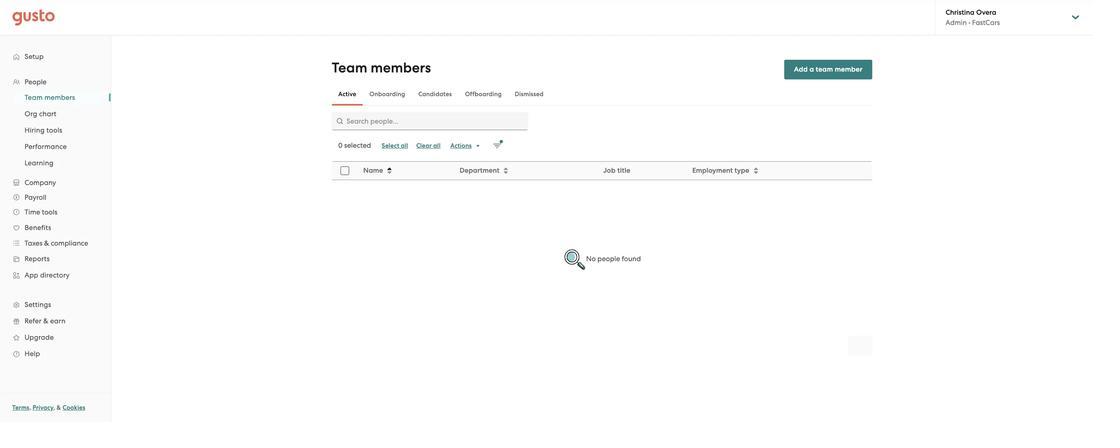 Task type: describe. For each thing, give the bounding box(es) containing it.
selected
[[344, 141, 371, 150]]

people
[[598, 255, 620, 263]]

list containing team members
[[0, 89, 111, 171]]

payroll
[[25, 193, 46, 202]]

clear
[[416, 142, 432, 150]]

offboarding
[[465, 91, 502, 98]]

Search people... field
[[332, 112, 529, 130]]

earn
[[50, 317, 66, 325]]

2 , from the left
[[53, 404, 55, 412]]

onboarding button
[[363, 84, 412, 104]]

terms link
[[12, 404, 29, 412]]

all for clear all
[[433, 142, 441, 150]]

hiring
[[25, 126, 45, 134]]

tools for time tools
[[42, 208, 57, 216]]

team
[[816, 65, 833, 74]]

active button
[[332, 84, 363, 104]]

help
[[25, 350, 40, 358]]

candidates
[[418, 91, 452, 98]]

cookies button
[[63, 403, 85, 413]]

people button
[[8, 75, 102, 89]]

2 vertical spatial &
[[57, 404, 61, 412]]

app directory link
[[8, 268, 102, 283]]

a
[[810, 65, 814, 74]]

no people found
[[586, 255, 641, 263]]

employment type
[[693, 166, 750, 175]]

refer
[[25, 317, 42, 325]]

employment
[[693, 166, 733, 175]]

terms , privacy , & cookies
[[12, 404, 85, 412]]

tools for hiring tools
[[46, 126, 62, 134]]

new notifications image
[[493, 140, 503, 150]]

•
[[969, 18, 971, 27]]

clear all
[[416, 142, 441, 150]]

benefits link
[[8, 220, 102, 235]]

department button
[[455, 162, 598, 179]]

learning
[[25, 159, 54, 167]]

christina
[[946, 8, 975, 17]]

setup
[[25, 52, 44, 61]]

payroll button
[[8, 190, 102, 205]]

all for select all
[[401, 142, 408, 150]]

clear all button
[[412, 139, 445, 152]]

team members link
[[15, 90, 102, 105]]

hiring tools link
[[15, 123, 102, 138]]

benefits
[[25, 224, 51, 232]]

type
[[735, 166, 750, 175]]

add a team member button
[[784, 60, 873, 79]]

select
[[382, 142, 399, 150]]

taxes & compliance
[[25, 239, 88, 247]]

member
[[835, 65, 863, 74]]

settings link
[[8, 297, 102, 312]]

list containing people
[[0, 75, 111, 362]]

Select all rows on this page checkbox
[[336, 162, 354, 180]]

0 selected status
[[338, 141, 371, 150]]

refer & earn link
[[8, 314, 102, 329]]

reports
[[25, 255, 50, 263]]

upgrade
[[25, 334, 54, 342]]

job title
[[603, 166, 631, 175]]



Task type: locate. For each thing, give the bounding box(es) containing it.
team members up onboarding button
[[332, 59, 431, 76]]

1 vertical spatial &
[[43, 317, 48, 325]]

taxes & compliance button
[[8, 236, 102, 251]]

0 selected
[[338, 141, 371, 150]]

directory
[[40, 271, 70, 279]]

tools inside "time tools" dropdown button
[[42, 208, 57, 216]]

actions button
[[446, 139, 485, 152]]

team members inside team members link
[[25, 93, 75, 102]]

& left earn
[[43, 317, 48, 325]]

all inside button
[[401, 142, 408, 150]]

org chart link
[[15, 107, 102, 121]]

time
[[25, 208, 40, 216]]

0 vertical spatial tools
[[46, 126, 62, 134]]

found
[[622, 255, 641, 263]]

members down "people" dropdown button
[[44, 93, 75, 102]]

tools down the payroll dropdown button
[[42, 208, 57, 216]]

dismissed button
[[509, 84, 550, 104]]

0 vertical spatial team members
[[332, 59, 431, 76]]

app directory
[[25, 271, 70, 279]]

0
[[338, 141, 343, 150]]

select all button
[[378, 139, 412, 152]]

0 vertical spatial members
[[371, 59, 431, 76]]

1 vertical spatial members
[[44, 93, 75, 102]]

& for earn
[[43, 317, 48, 325]]

offboarding button
[[459, 84, 509, 104]]

tools down org chart link
[[46, 126, 62, 134]]

1 horizontal spatial team
[[332, 59, 367, 76]]

dismissed
[[515, 91, 544, 98]]

1 vertical spatial team
[[25, 93, 43, 102]]

active
[[338, 91, 356, 98]]

0 horizontal spatial ,
[[29, 404, 31, 412]]

& inside dropdown button
[[44, 239, 49, 247]]

team inside gusto navigation element
[[25, 93, 43, 102]]

reports link
[[8, 252, 102, 266]]

team up active
[[332, 59, 367, 76]]

compliance
[[51, 239, 88, 247]]

settings
[[25, 301, 51, 309]]

company button
[[8, 175, 102, 190]]

1 all from the left
[[401, 142, 408, 150]]

privacy link
[[33, 404, 53, 412]]

title
[[618, 166, 631, 175]]

, left cookies
[[53, 404, 55, 412]]

,
[[29, 404, 31, 412], [53, 404, 55, 412]]

hiring tools
[[25, 126, 62, 134]]

time tools button
[[8, 205, 102, 220]]

tools
[[46, 126, 62, 134], [42, 208, 57, 216]]

privacy
[[33, 404, 53, 412]]

1 horizontal spatial team members
[[332, 59, 431, 76]]

chart
[[39, 110, 56, 118]]

list
[[0, 75, 111, 362], [0, 89, 111, 171]]

& left cookies
[[57, 404, 61, 412]]

all
[[401, 142, 408, 150], [433, 142, 441, 150]]

performance
[[25, 143, 67, 151]]

1 vertical spatial tools
[[42, 208, 57, 216]]

gusto navigation element
[[0, 35, 111, 375]]

admin
[[946, 18, 967, 27]]

1 , from the left
[[29, 404, 31, 412]]

1 list from the top
[[0, 75, 111, 362]]

team down people
[[25, 93, 43, 102]]

tools inside hiring tools link
[[46, 126, 62, 134]]

add
[[794, 65, 808, 74]]

upgrade link
[[8, 330, 102, 345]]

home image
[[12, 9, 55, 26]]

company
[[25, 179, 56, 187]]

& for compliance
[[44, 239, 49, 247]]

2 all from the left
[[433, 142, 441, 150]]

refer & earn
[[25, 317, 66, 325]]

1 horizontal spatial members
[[371, 59, 431, 76]]

cookies
[[63, 404, 85, 412]]

all inside button
[[433, 142, 441, 150]]

actions
[[451, 142, 472, 150]]

1 vertical spatial team members
[[25, 93, 75, 102]]

onboarding
[[370, 91, 405, 98]]

candidates button
[[412, 84, 459, 104]]

1 horizontal spatial all
[[433, 142, 441, 150]]

department
[[460, 166, 500, 175]]

0 horizontal spatial team
[[25, 93, 43, 102]]

org chart
[[25, 110, 56, 118]]

help link
[[8, 347, 102, 361]]

christina overa admin • fastcars
[[946, 8, 1000, 27]]

0 vertical spatial team
[[332, 59, 367, 76]]

performance link
[[15, 139, 102, 154]]

people
[[25, 78, 47, 86]]

0 horizontal spatial all
[[401, 142, 408, 150]]

team members
[[332, 59, 431, 76], [25, 93, 75, 102]]

app
[[25, 271, 38, 279]]

setup link
[[8, 49, 102, 64]]

taxes
[[25, 239, 42, 247]]

learning link
[[15, 156, 102, 170]]

fastcars
[[973, 18, 1000, 27]]

all right clear
[[433, 142, 441, 150]]

employment type button
[[688, 162, 872, 179]]

name
[[363, 166, 383, 175]]

1 horizontal spatial ,
[[53, 404, 55, 412]]

members
[[371, 59, 431, 76], [44, 93, 75, 102]]

& right taxes
[[44, 239, 49, 247]]

team members down "people" dropdown button
[[25, 93, 75, 102]]

overa
[[977, 8, 997, 17]]

members up onboarding button
[[371, 59, 431, 76]]

select all
[[382, 142, 408, 150]]

time tools
[[25, 208, 57, 216]]

terms
[[12, 404, 29, 412]]

job
[[603, 166, 616, 175]]

0 horizontal spatial members
[[44, 93, 75, 102]]

&
[[44, 239, 49, 247], [43, 317, 48, 325], [57, 404, 61, 412]]

no
[[586, 255, 596, 263]]

0 vertical spatial &
[[44, 239, 49, 247]]

add a team member
[[794, 65, 863, 74]]

0 horizontal spatial team members
[[25, 93, 75, 102]]

org
[[25, 110, 37, 118]]

all right "select"
[[401, 142, 408, 150]]

2 list from the top
[[0, 89, 111, 171]]

, left privacy
[[29, 404, 31, 412]]

name button
[[359, 162, 454, 179]]

team members tab list
[[332, 83, 873, 106]]

members inside list
[[44, 93, 75, 102]]



Task type: vqa. For each thing, say whether or not it's contained in the screenshot.
Call
no



